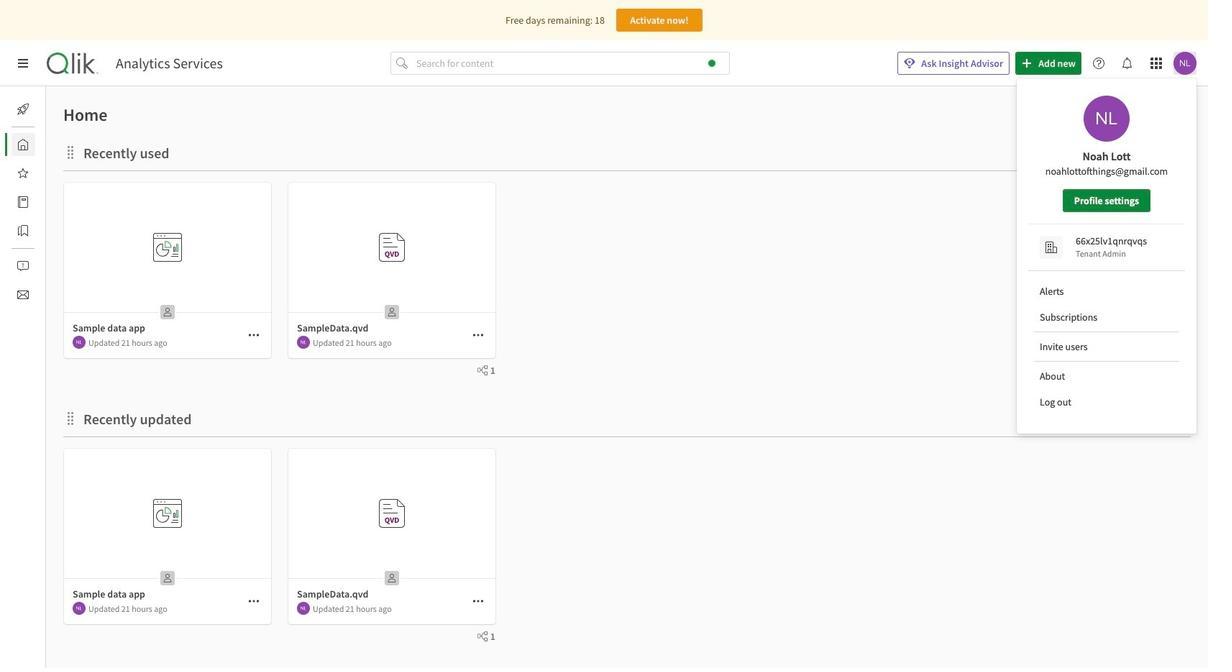 Task type: locate. For each thing, give the bounding box(es) containing it.
noah lott element
[[73, 336, 86, 349], [297, 336, 310, 349], [73, 602, 86, 615], [297, 602, 310, 615]]

1 vertical spatial move collection image
[[63, 411, 78, 425]]

move collection image
[[63, 145, 78, 159], [63, 411, 78, 425]]

subscriptions image
[[17, 289, 29, 301]]

noah lott image
[[1174, 52, 1197, 75], [1084, 96, 1130, 142], [297, 336, 310, 349], [73, 602, 86, 615], [297, 602, 310, 615]]

getting started image
[[17, 104, 29, 115]]

main content
[[40, 86, 1208, 668]]

0 vertical spatial move collection image
[[63, 145, 78, 159]]

navigation pane element
[[0, 92, 46, 312]]

home badge image
[[708, 60, 716, 67]]



Task type: vqa. For each thing, say whether or not it's contained in the screenshot.
Collections icon on the top of the page
yes



Task type: describe. For each thing, give the bounding box(es) containing it.
open sidebar menu image
[[17, 58, 29, 69]]

favorites image
[[17, 168, 29, 179]]

collections image
[[17, 225, 29, 237]]

alerts image
[[17, 260, 29, 272]]

noah lott image
[[73, 336, 86, 349]]

home image
[[17, 139, 29, 150]]

analytics services element
[[116, 55, 223, 72]]

catalog image
[[17, 196, 29, 208]]



